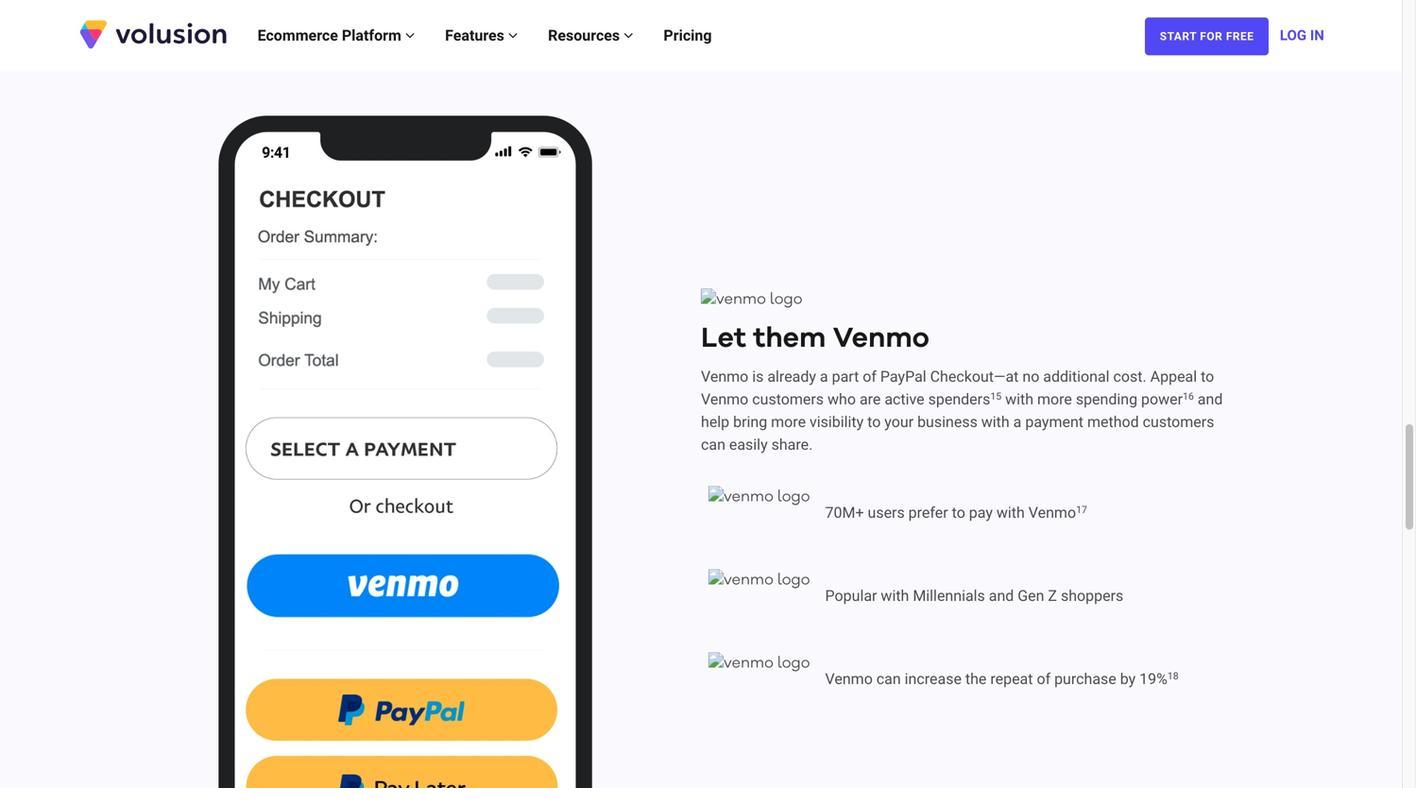 Task type: vqa. For each thing, say whether or not it's contained in the screenshot.
THAT
no



Task type: locate. For each thing, give the bounding box(es) containing it.
who
[[828, 390, 856, 408]]

1 horizontal spatial more
[[1038, 390, 1072, 408]]

and right the 16
[[1198, 390, 1223, 408]]

angle down image inside features 'link'
[[508, 28, 518, 43]]

2 horizontal spatial to
[[1201, 368, 1215, 386]]

1 vertical spatial a
[[1014, 413, 1022, 431]]

ecommerce platform
[[258, 26, 405, 44]]

a left part
[[820, 368, 828, 386]]

with
[[1005, 390, 1034, 408], [982, 413, 1010, 431], [997, 504, 1025, 522], [881, 587, 909, 605]]

1 vertical spatial more
[[771, 413, 806, 431]]

more up payment
[[1038, 390, 1072, 408]]

0 vertical spatial to
[[1201, 368, 1215, 386]]

paypal
[[881, 368, 927, 386]]

customers down the 16
[[1143, 413, 1215, 431]]

users
[[868, 504, 905, 522]]

1 vertical spatial and
[[989, 587, 1014, 605]]

17
[[1076, 504, 1087, 515]]

4 venmo logo image from the top
[[701, 653, 818, 705]]

angle down image left resources
[[508, 28, 518, 43]]

easily
[[729, 436, 768, 454]]

customers
[[752, 390, 824, 408], [1143, 413, 1215, 431]]

to left pay
[[952, 504, 966, 522]]

pricing
[[664, 26, 712, 44]]

2 angle down image from the left
[[624, 28, 634, 43]]

a
[[820, 368, 828, 386], [1014, 413, 1022, 431]]

a left payment
[[1014, 413, 1022, 431]]

no
[[1023, 368, 1040, 386]]

for
[[1200, 30, 1223, 43]]

with right the popular
[[881, 587, 909, 605]]

0 horizontal spatial a
[[820, 368, 828, 386]]

and inside and help bring more visibility to your business with a payment method customers can easily share.
[[1198, 390, 1223, 408]]

1 vertical spatial to
[[868, 413, 881, 431]]

the
[[966, 670, 987, 688]]

customers down already
[[752, 390, 824, 408]]

venmo up paypal
[[833, 324, 930, 353]]

venmo
[[833, 324, 930, 353], [701, 368, 749, 386], [701, 390, 749, 408], [1029, 504, 1076, 522], [825, 670, 873, 688]]

0 horizontal spatial to
[[868, 413, 881, 431]]

1 horizontal spatial of
[[1037, 670, 1051, 688]]

0 horizontal spatial of
[[863, 368, 877, 386]]

0 horizontal spatial more
[[771, 413, 806, 431]]

features link
[[430, 7, 533, 64]]

popular
[[825, 587, 877, 605]]

gen
[[1018, 587, 1045, 605]]

to right appeal
[[1201, 368, 1215, 386]]

resources
[[548, 26, 624, 44]]

venmo is already a part of paypal checkout—at no additional cost. appeal to venmo customers who are active spenders
[[701, 368, 1215, 408]]

of inside venmo is already a part of paypal checkout—at no additional cost. appeal to venmo customers who are active spenders
[[863, 368, 877, 386]]

0 vertical spatial of
[[863, 368, 877, 386]]

0 horizontal spatial customers
[[752, 390, 824, 408]]

shoppers
[[1061, 587, 1124, 605]]

them
[[753, 324, 826, 353]]

angle down image
[[508, 28, 518, 43], [624, 28, 634, 43]]

can
[[701, 436, 726, 454], [877, 670, 901, 688]]

of for part
[[863, 368, 877, 386]]

of up are
[[863, 368, 877, 386]]

3 venmo logo image from the top
[[701, 569, 818, 622]]

in
[[1310, 27, 1325, 43]]

1 horizontal spatial customers
[[1143, 413, 1215, 431]]

purchase
[[1055, 670, 1117, 688]]

millennials
[[913, 587, 985, 605]]

a inside venmo is already a part of paypal checkout—at no additional cost. appeal to venmo customers who are active spenders
[[820, 368, 828, 386]]

2 vertical spatial to
[[952, 504, 966, 522]]

with inside and help bring more visibility to your business with a payment method customers can easily share.
[[982, 413, 1010, 431]]

angle down image left pricing link
[[624, 28, 634, 43]]

more up share.
[[771, 413, 806, 431]]

can down "help"
[[701, 436, 726, 454]]

your
[[885, 413, 914, 431]]

start
[[1160, 30, 1197, 43]]

checkout—at
[[930, 368, 1019, 386]]

1 vertical spatial of
[[1037, 670, 1051, 688]]

1 angle down image from the left
[[508, 28, 518, 43]]

appeal
[[1151, 368, 1197, 386]]

part
[[832, 368, 859, 386]]

spending
[[1076, 390, 1138, 408]]

1 venmo logo image from the top
[[701, 289, 803, 311]]

0 vertical spatial can
[[701, 436, 726, 454]]

venmo left is
[[701, 368, 749, 386]]

0 vertical spatial customers
[[752, 390, 824, 408]]

customers inside and help bring more visibility to your business with a payment method customers can easily share.
[[1143, 413, 1215, 431]]

customers inside venmo is already a part of paypal checkout—at no additional cost. appeal to venmo customers who are active spenders
[[752, 390, 824, 408]]

0 horizontal spatial angle down image
[[508, 28, 518, 43]]

can left increase
[[877, 670, 901, 688]]

and left gen
[[989, 587, 1014, 605]]

and
[[1198, 390, 1223, 408], [989, 587, 1014, 605]]

angle down image for features
[[508, 28, 518, 43]]

to
[[1201, 368, 1215, 386], [868, 413, 881, 431], [952, 504, 966, 522]]

1 vertical spatial customers
[[1143, 413, 1215, 431]]

of right repeat
[[1037, 670, 1051, 688]]

to down are
[[868, 413, 881, 431]]

15 with more spending power 16
[[991, 390, 1194, 408]]

more
[[1038, 390, 1072, 408], [771, 413, 806, 431]]

angle down image
[[405, 28, 415, 43]]

venmo logo image
[[701, 289, 803, 311], [701, 486, 818, 539], [701, 569, 818, 622], [701, 653, 818, 705]]

let
[[701, 324, 746, 353]]

1 horizontal spatial angle down image
[[624, 28, 634, 43]]

of
[[863, 368, 877, 386], [1037, 670, 1051, 688]]

with right pay
[[997, 504, 1025, 522]]

ecommerce
[[258, 26, 338, 44]]

18
[[1168, 670, 1179, 682]]

1 horizontal spatial and
[[1198, 390, 1223, 408]]

with down 15
[[982, 413, 1010, 431]]

to inside venmo is already a part of paypal checkout—at no additional cost. appeal to venmo customers who are active spenders
[[1201, 368, 1215, 386]]

0 horizontal spatial can
[[701, 436, 726, 454]]

angle down image inside resources 'link'
[[624, 28, 634, 43]]

2 venmo logo image from the top
[[701, 486, 818, 539]]

cost.
[[1114, 368, 1147, 386]]

features
[[445, 26, 508, 44]]

0 vertical spatial a
[[820, 368, 828, 386]]

venmo logo image for let them venmo
[[701, 289, 803, 311]]

log in link
[[1280, 7, 1325, 64]]

additional
[[1043, 368, 1110, 386]]

16
[[1183, 391, 1194, 402]]

1 horizontal spatial can
[[877, 670, 901, 688]]

by
[[1120, 670, 1136, 688]]

repeat
[[991, 670, 1033, 688]]

resources link
[[533, 7, 649, 64]]

1 horizontal spatial a
[[1014, 413, 1022, 431]]

bring
[[733, 413, 767, 431]]

0 vertical spatial and
[[1198, 390, 1223, 408]]



Task type: describe. For each thing, give the bounding box(es) containing it.
of for repeat
[[1037, 670, 1051, 688]]

venmo image
[[140, 34, 671, 788]]

a inside and help bring more visibility to your business with a payment method customers can easily share.
[[1014, 413, 1022, 431]]

help
[[701, 413, 730, 431]]

venmo right pay
[[1029, 504, 1076, 522]]

19%
[[1140, 670, 1168, 688]]

let them venmo
[[701, 324, 930, 353]]

business
[[918, 413, 978, 431]]

venmo up "help"
[[701, 390, 749, 408]]

venmo logo image for popular with millennials and gen z shoppers
[[701, 569, 818, 622]]

and help bring more visibility to your business with a payment method customers can easily share.
[[701, 390, 1223, 454]]

log in
[[1280, 27, 1325, 43]]

visibility
[[810, 413, 864, 431]]

prefer
[[909, 504, 948, 522]]

venmo logo image for 70m+ users prefer to pay with venmo
[[701, 486, 818, 539]]

log
[[1280, 27, 1307, 43]]

is
[[752, 368, 764, 386]]

ecommerce platform link
[[242, 7, 430, 64]]

z
[[1048, 587, 1057, 605]]

0 horizontal spatial and
[[989, 587, 1014, 605]]

popular with millennials and gen z shoppers
[[825, 587, 1124, 605]]

are
[[860, 390, 881, 408]]

70m+ users prefer to pay with venmo 17
[[825, 504, 1087, 522]]

share.
[[772, 436, 813, 454]]

venmo down the popular
[[825, 670, 873, 688]]

angle down image for resources
[[624, 28, 634, 43]]

already
[[768, 368, 816, 386]]

venmo logo image for venmo can increase the repeat of purchase by 19%
[[701, 653, 818, 705]]

venmo can increase the repeat of purchase by 19% 18
[[825, 670, 1179, 688]]

15
[[991, 391, 1002, 402]]

with right 15
[[1005, 390, 1034, 408]]

power
[[1142, 390, 1183, 408]]

pay
[[969, 504, 993, 522]]

platform
[[342, 26, 401, 44]]

0 vertical spatial more
[[1038, 390, 1072, 408]]

more inside and help bring more visibility to your business with a payment method customers can easily share.
[[771, 413, 806, 431]]

start for free
[[1160, 30, 1254, 43]]

1 vertical spatial can
[[877, 670, 901, 688]]

volusion logo image
[[78, 18, 229, 50]]

active
[[885, 390, 925, 408]]

pricing link
[[649, 7, 727, 64]]

method
[[1088, 413, 1139, 431]]

can inside and help bring more visibility to your business with a payment method customers can easily share.
[[701, 436, 726, 454]]

payment
[[1026, 413, 1084, 431]]

1 horizontal spatial to
[[952, 504, 966, 522]]

free
[[1226, 30, 1254, 43]]

spenders
[[929, 390, 991, 408]]

70m+
[[825, 504, 864, 522]]

start for free link
[[1145, 18, 1269, 55]]

increase
[[905, 670, 962, 688]]

to inside and help bring more visibility to your business with a payment method customers can easily share.
[[868, 413, 881, 431]]



